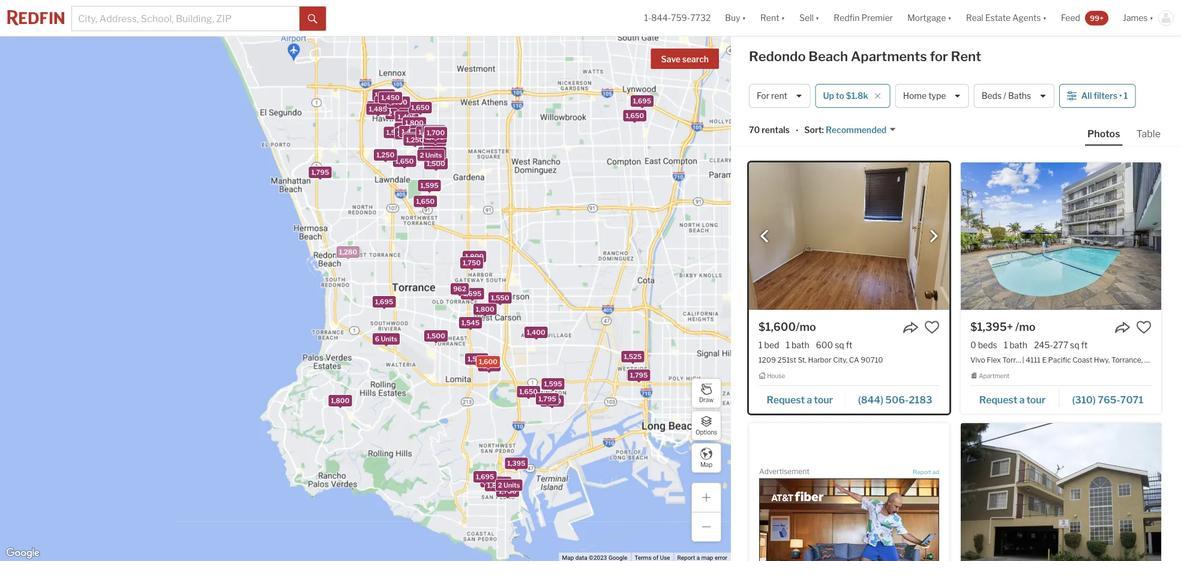 Task type: describe. For each thing, give the bounding box(es) containing it.
for rent
[[757, 91, 788, 101]]

map button
[[691, 444, 722, 474]]

1 horizontal spatial 1,525
[[624, 353, 642, 361]]

beds
[[982, 91, 1002, 101]]

0 horizontal spatial 1,595
[[420, 182, 439, 190]]

0 horizontal spatial 1,550
[[413, 131, 431, 139]]

james
[[1123, 13, 1148, 23]]

0 beds
[[971, 340, 997, 351]]

sell ▾ button
[[792, 0, 827, 36]]

search
[[682, 54, 709, 65]]

submit search image
[[308, 14, 318, 24]]

draw
[[699, 397, 714, 404]]

redondo
[[749, 48, 806, 65]]

save search
[[661, 54, 709, 65]]

photo of 4111 e pacific coast hwy, torrance, ca 90505 image
[[961, 163, 1161, 310]]

5 ▾ from the left
[[1043, 13, 1047, 23]]

90710
[[861, 356, 883, 365]]

0 horizontal spatial 2 units
[[388, 110, 410, 118]]

▾ for sell ▾
[[816, 13, 820, 23]]

▾ for mortgage ▾
[[948, 13, 952, 23]]

1 vertical spatial 1,550
[[491, 295, 509, 302]]

/
[[1004, 91, 1007, 101]]

1 vertical spatial 1,400
[[527, 329, 545, 337]]

report ad button
[[913, 469, 939, 479]]

(310) 765-7071
[[1072, 394, 1144, 406]]

(310)
[[1072, 394, 1096, 406]]

report
[[913, 469, 931, 476]]

photo of 11982 truro ave, hawthorne, ca 90250 image
[[961, 424, 1161, 562]]

vivo flex torrance
[[971, 356, 1033, 365]]

google image
[[3, 546, 43, 562]]

0 vertical spatial 1,525
[[386, 129, 404, 137]]

home
[[903, 91, 927, 101]]

table
[[1137, 128, 1161, 140]]

6 units
[[375, 336, 397, 343]]

recommended button
[[824, 124, 896, 136]]

advertisement
[[759, 468, 810, 476]]

bath for $1,395+
[[1010, 340, 1028, 351]]

james ▾
[[1123, 13, 1154, 23]]

1 ft from the left
[[846, 340, 853, 351]]

real estate agents ▾ link
[[966, 0, 1047, 36]]

$1,395+ /mo
[[971, 321, 1036, 334]]

1 horizontal spatial 1,250
[[406, 136, 424, 144]]

1 vertical spatial 1,595
[[468, 356, 486, 364]]

1 up 251st
[[786, 340, 790, 351]]

sell
[[800, 13, 814, 23]]

remove up to $1.8k image
[[874, 92, 882, 100]]

1209 251st st, harbor city, ca 90710
[[759, 356, 883, 365]]

redfin premier button
[[827, 0, 900, 36]]

rent ▾ button
[[761, 0, 785, 36]]

tour for $1,395+ /mo
[[1027, 394, 1046, 406]]

▾ for james ▾
[[1150, 13, 1154, 23]]

251st
[[778, 356, 796, 365]]

mortgage
[[908, 13, 946, 23]]

1,445
[[427, 128, 445, 136]]

1,750 up 962
[[463, 259, 481, 267]]

sell ▾ button
[[800, 0, 820, 36]]

options
[[696, 429, 717, 437]]

home type
[[903, 91, 946, 101]]

favorite button image for $1,600 /mo
[[924, 320, 940, 336]]

recommended
[[826, 125, 887, 135]]

photos
[[1088, 128, 1120, 140]]

up to $1.8k
[[823, 91, 868, 101]]

buy ▾
[[725, 13, 746, 23]]

277
[[1053, 340, 1068, 351]]

options button
[[691, 411, 722, 441]]

506-
[[886, 394, 909, 406]]

sort
[[805, 125, 822, 135]]

bed
[[764, 340, 779, 351]]

844-
[[651, 13, 671, 23]]

2 sq from the left
[[1070, 340, 1080, 351]]

600
[[816, 340, 833, 351]]

to
[[836, 91, 844, 101]]

estate
[[985, 13, 1011, 23]]

next button image
[[928, 231, 940, 243]]

real estate agents ▾ button
[[959, 0, 1054, 36]]

rent
[[771, 91, 788, 101]]

apartment
[[979, 373, 1010, 380]]

1 bath for $1,600
[[786, 340, 810, 351]]

for
[[757, 91, 770, 101]]

rent ▾
[[761, 13, 785, 23]]

(844) 506-2183 link
[[846, 389, 940, 409]]

90505
[[1156, 356, 1180, 365]]

request for $1,600
[[767, 394, 805, 406]]

1 inside button
[[1124, 91, 1128, 101]]

City, Address, School, Building, ZIP search field
[[72, 7, 300, 31]]

favorite button checkbox for $1,395+ /mo
[[1136, 320, 1152, 336]]

bath for $1,600
[[792, 340, 810, 351]]

apartments
[[851, 48, 927, 65]]

favorite button checkbox for $1,600 /mo
[[924, 320, 940, 336]]

for rent button
[[749, 84, 811, 108]]

• for 70 rentals •
[[796, 126, 799, 136]]

previous button image
[[759, 231, 771, 243]]

real
[[966, 13, 984, 23]]

table button
[[1134, 127, 1163, 145]]

2 horizontal spatial 2
[[498, 482, 502, 490]]

sort :
[[805, 125, 824, 135]]

$1,600 /mo
[[759, 321, 816, 334]]

all filters • 1 button
[[1059, 84, 1136, 108]]

feed
[[1061, 13, 1080, 23]]

request a tour button for $1,600
[[759, 390, 846, 408]]

mortgage ▾
[[908, 13, 952, 23]]

0 horizontal spatial 1,400
[[389, 98, 407, 106]]

99+
[[1090, 14, 1104, 22]]

for
[[930, 48, 948, 65]]

$1.8k
[[846, 91, 868, 101]]

request a tour for $1,600
[[767, 394, 833, 406]]

mortgage ▾ button
[[900, 0, 959, 36]]

▾ for buy ▾
[[742, 13, 746, 23]]

beds / baths button
[[974, 84, 1055, 108]]

up
[[823, 91, 834, 101]]

(844) 506-2183
[[858, 394, 933, 406]]

:
[[822, 125, 824, 135]]

mortgage ▾ button
[[908, 0, 952, 36]]

torrance,
[[1112, 356, 1143, 365]]



Task type: vqa. For each thing, say whether or not it's contained in the screenshot.
1
yes



Task type: locate. For each thing, give the bounding box(es) containing it.
(844)
[[858, 394, 884, 406]]

1 horizontal spatial 2
[[420, 152, 424, 159]]

70 rentals •
[[749, 125, 799, 136]]

rent right buy ▾
[[761, 13, 779, 23]]

1 horizontal spatial 1 bath
[[1004, 340, 1028, 351]]

1 bath up st,
[[786, 340, 810, 351]]

1 horizontal spatial favorite button image
[[1136, 320, 1152, 336]]

bath up torrance
[[1010, 340, 1028, 351]]

1 /mo from the left
[[796, 321, 816, 334]]

0 horizontal spatial favorite button image
[[924, 320, 940, 336]]

2 ca from the left
[[1145, 356, 1155, 365]]

beds / baths
[[982, 91, 1031, 101]]

1,800
[[405, 119, 424, 127], [465, 253, 484, 261], [476, 306, 494, 314], [331, 397, 350, 405], [487, 482, 506, 490]]

request down house at the right
[[767, 394, 805, 406]]

1 right filters
[[1124, 91, 1128, 101]]

1,545
[[462, 319, 480, 327]]

a for $1,600
[[807, 394, 812, 406]]

0 horizontal spatial sq
[[835, 340, 844, 351]]

premier
[[862, 13, 893, 23]]

6
[[375, 336, 380, 343]]

favorite button image for $1,395+ /mo
[[1136, 320, 1152, 336]]

rent inside dropdown button
[[761, 13, 779, 23]]

request a tour button down apartment
[[971, 390, 1059, 408]]

1 horizontal spatial 1,595
[[468, 356, 486, 364]]

ad region
[[759, 479, 939, 562]]

0 vertical spatial rent
[[761, 13, 779, 23]]

0 horizontal spatial 2
[[388, 110, 392, 118]]

1 horizontal spatial a
[[1020, 394, 1025, 406]]

0 vertical spatial 2 units
[[388, 110, 410, 118]]

photo of 1209 251st st, harbor city, ca 90710 image
[[749, 163, 950, 310]]

0 horizontal spatial /mo
[[796, 321, 816, 334]]

1 bath from the left
[[792, 340, 810, 351]]

0 horizontal spatial bath
[[792, 340, 810, 351]]

0 vertical spatial 1,595
[[420, 182, 439, 190]]

1 horizontal spatial bath
[[1010, 340, 1028, 351]]

map
[[700, 462, 713, 469]]

0 horizontal spatial •
[[796, 126, 799, 136]]

favorite button image
[[924, 320, 940, 336], [1136, 320, 1152, 336]]

1-844-759-7732 link
[[644, 13, 711, 23]]

request a tour for $1,395+
[[979, 394, 1046, 406]]

2 bath from the left
[[1010, 340, 1028, 351]]

request a tour down apartment
[[979, 394, 1046, 406]]

0 horizontal spatial rent
[[761, 13, 779, 23]]

1 horizontal spatial tour
[[1027, 394, 1046, 406]]

request a tour button down house at the right
[[759, 390, 846, 408]]

2 /mo from the left
[[1016, 321, 1036, 334]]

/mo up 245-
[[1016, 321, 1036, 334]]

1 horizontal spatial request
[[979, 394, 1018, 406]]

1 bath for $1,395+
[[1004, 340, 1028, 351]]

2 units up 1,675
[[388, 110, 410, 118]]

1 left bed in the right of the page
[[759, 340, 763, 351]]

request for $1,395+
[[979, 394, 1018, 406]]

1 horizontal spatial •
[[1119, 91, 1122, 101]]

0 horizontal spatial ca
[[849, 356, 859, 365]]

• inside 70 rentals •
[[796, 126, 799, 136]]

request a tour button for $1,395+
[[971, 390, 1059, 408]]

torrance
[[1003, 356, 1033, 365]]

1,750
[[397, 124, 415, 132], [419, 128, 436, 136], [463, 259, 481, 267], [499, 488, 517, 496]]

2 1 bath from the left
[[1004, 340, 1028, 351]]

sq right 277
[[1070, 340, 1080, 351]]

1,280
[[339, 248, 357, 256]]

real estate agents ▾
[[966, 13, 1047, 23]]

1 request a tour from the left
[[767, 394, 833, 406]]

2 units down 1,445
[[420, 152, 442, 159]]

0
[[971, 340, 976, 351]]

▾ right james at right top
[[1150, 13, 1154, 23]]

ft up city,
[[846, 340, 853, 351]]

1 horizontal spatial /mo
[[1016, 321, 1036, 334]]

2 vertical spatial 2 units
[[498, 482, 520, 490]]

1 bed
[[759, 340, 779, 351]]

1,750 down 1,766
[[499, 488, 517, 496]]

redfin
[[834, 13, 860, 23]]

sell ▾
[[800, 13, 820, 23]]

• right filters
[[1119, 91, 1122, 101]]

favorite button image up torrance,
[[1136, 320, 1152, 336]]

favorite button image left $1,395+
[[924, 320, 940, 336]]

▾
[[742, 13, 746, 23], [781, 13, 785, 23], [816, 13, 820, 23], [948, 13, 952, 23], [1043, 13, 1047, 23], [1150, 13, 1154, 23]]

tour for $1,600 /mo
[[814, 394, 833, 406]]

4111
[[1026, 356, 1041, 365]]

$1,395+
[[971, 321, 1013, 334]]

photos button
[[1085, 127, 1134, 146]]

ft up coast
[[1081, 340, 1088, 351]]

2 favorite button image from the left
[[1136, 320, 1152, 336]]

0 horizontal spatial a
[[807, 394, 812, 406]]

▾ left sell
[[781, 13, 785, 23]]

0 horizontal spatial 1,250
[[377, 151, 395, 159]]

vivo
[[971, 356, 985, 365]]

all filters • 1
[[1082, 91, 1128, 101]]

map region
[[0, 0, 791, 562]]

request a tour down house at the right
[[767, 394, 833, 406]]

1 request a tour button from the left
[[759, 390, 846, 408]]

1,700
[[427, 129, 445, 137], [426, 133, 444, 141]]

1 vertical spatial rent
[[951, 48, 982, 65]]

▾ right agents
[[1043, 13, 1047, 23]]

0 horizontal spatial 1 bath
[[786, 340, 810, 351]]

0 horizontal spatial request
[[767, 394, 805, 406]]

pacific
[[1048, 356, 1071, 365]]

1,750 left 1,445
[[397, 124, 415, 132]]

rent
[[761, 13, 779, 23], [951, 48, 982, 65]]

report ad
[[913, 469, 939, 476]]

1 a from the left
[[807, 394, 812, 406]]

1,500
[[377, 98, 396, 106], [427, 160, 445, 168], [427, 332, 445, 340], [491, 479, 509, 487]]

245-
[[1034, 340, 1053, 351]]

▾ right sell
[[816, 13, 820, 23]]

save search button
[[651, 49, 719, 69]]

1,485
[[369, 105, 387, 113]]

▾ for rent ▾
[[781, 13, 785, 23]]

2 request a tour button from the left
[[971, 390, 1059, 408]]

2
[[388, 110, 392, 118], [420, 152, 424, 159], [498, 482, 502, 490]]

1 horizontal spatial ft
[[1081, 340, 1088, 351]]

units down 1,445
[[425, 152, 442, 159]]

1 favorite button image from the left
[[924, 320, 940, 336]]

1,675
[[397, 130, 415, 138]]

2 ▾ from the left
[[781, 13, 785, 23]]

0 vertical spatial 2
[[388, 110, 392, 118]]

• for all filters • 1
[[1119, 91, 1122, 101]]

2 vertical spatial 2
[[498, 482, 502, 490]]

1 sq from the left
[[835, 340, 844, 351]]

bath up st,
[[792, 340, 810, 351]]

draw button
[[691, 379, 722, 409]]

favorite button checkbox up torrance,
[[1136, 320, 1152, 336]]

1,550
[[413, 131, 431, 139], [491, 295, 509, 302]]

1,695
[[633, 97, 651, 105], [426, 149, 444, 157], [463, 290, 482, 298], [375, 298, 393, 306], [476, 474, 494, 481]]

1 vertical spatial 1,525
[[624, 353, 642, 361]]

(310) 765-7071 link
[[1059, 389, 1152, 409]]

filters
[[1094, 91, 1118, 101]]

1 tour from the left
[[814, 394, 833, 406]]

1,600
[[479, 358, 498, 366]]

0 vertical spatial 1,400
[[389, 98, 407, 106]]

sq up city,
[[835, 340, 844, 351]]

1 horizontal spatial 2 units
[[420, 152, 442, 159]]

1 horizontal spatial favorite button checkbox
[[1136, 320, 1152, 336]]

1 vertical spatial 1,250
[[377, 151, 395, 159]]

70
[[749, 125, 760, 135]]

a down harbor
[[807, 394, 812, 406]]

hwy,
[[1094, 356, 1110, 365]]

2 horizontal spatial 1,595
[[544, 381, 562, 388]]

rentals
[[762, 125, 790, 135]]

2 vertical spatial 1,595
[[544, 381, 562, 388]]

1 vertical spatial 2 units
[[420, 152, 442, 159]]

▾ right buy
[[742, 13, 746, 23]]

a for $1,395+
[[1020, 394, 1025, 406]]

0 horizontal spatial favorite button checkbox
[[924, 320, 940, 336]]

7732
[[690, 13, 711, 23]]

save
[[661, 54, 681, 65]]

962
[[453, 285, 466, 293]]

agents
[[1013, 13, 1041, 23]]

2 request from the left
[[979, 394, 1018, 406]]

1 vertical spatial •
[[796, 126, 799, 136]]

1 ▾ from the left
[[742, 13, 746, 23]]

3 ▾ from the left
[[816, 13, 820, 23]]

1,595
[[420, 182, 439, 190], [468, 356, 486, 364], [544, 381, 562, 388]]

1 up vivo flex torrance
[[1004, 340, 1008, 351]]

1 horizontal spatial request a tour
[[979, 394, 1046, 406]]

2 tour from the left
[[1027, 394, 1046, 406]]

1 bath up torrance
[[1004, 340, 1028, 351]]

1 horizontal spatial ca
[[1145, 356, 1155, 365]]

/mo for $1,600 /mo
[[796, 321, 816, 334]]

2 ft from the left
[[1081, 340, 1088, 351]]

favorite button checkbox
[[924, 320, 940, 336], [1136, 320, 1152, 336]]

units up 1,675
[[394, 110, 410, 118]]

/mo
[[796, 321, 816, 334], [1016, 321, 1036, 334]]

1 horizontal spatial sq
[[1070, 340, 1080, 351]]

/mo up 600
[[796, 321, 816, 334]]

0 horizontal spatial tour
[[814, 394, 833, 406]]

units right 1,766
[[504, 482, 520, 490]]

0 vertical spatial 1,250
[[406, 136, 424, 144]]

0 vertical spatial 1,550
[[413, 131, 431, 139]]

•
[[1119, 91, 1122, 101], [796, 126, 799, 136]]

765-
[[1098, 394, 1120, 406]]

1 horizontal spatial 1,400
[[527, 329, 545, 337]]

tour down 4111
[[1027, 394, 1046, 406]]

0 horizontal spatial 1,525
[[386, 129, 404, 137]]

▾ right mortgage
[[948, 13, 952, 23]]

1 horizontal spatial 1,550
[[491, 295, 509, 302]]

redondo beach apartments for rent
[[749, 48, 982, 65]]

1 vertical spatial 2
[[420, 152, 424, 159]]

• inside button
[[1119, 91, 1122, 101]]

0 vertical spatial •
[[1119, 91, 1122, 101]]

0 horizontal spatial request a tour
[[767, 394, 833, 406]]

2 a from the left
[[1020, 394, 1025, 406]]

tour
[[814, 394, 833, 406], [1027, 394, 1046, 406]]

0 horizontal spatial ft
[[846, 340, 853, 351]]

1 horizontal spatial request a tour button
[[971, 390, 1059, 408]]

2 horizontal spatial 2 units
[[498, 482, 520, 490]]

2 units
[[388, 110, 410, 118], [420, 152, 442, 159], [498, 482, 520, 490]]

harbor
[[808, 356, 832, 365]]

1,795
[[375, 91, 393, 99], [397, 125, 415, 133], [413, 127, 431, 135], [311, 169, 329, 176], [630, 372, 648, 380], [539, 396, 556, 403]]

e
[[1042, 356, 1047, 365]]

tour down the "1209 251st st, harbor city, ca 90710"
[[814, 394, 833, 406]]

1 favorite button checkbox from the left
[[924, 320, 940, 336]]

rent right for
[[951, 48, 982, 65]]

• left sort
[[796, 126, 799, 136]]

2 favorite button checkbox from the left
[[1136, 320, 1152, 336]]

1,575
[[480, 362, 498, 370]]

home type button
[[895, 84, 969, 108]]

ca left 90505
[[1145, 356, 1155, 365]]

1,400
[[389, 98, 407, 106], [527, 329, 545, 337]]

house
[[767, 373, 785, 380]]

2 units down 1,395
[[498, 482, 520, 490]]

sq
[[835, 340, 844, 351], [1070, 340, 1080, 351]]

units right the 6
[[381, 336, 397, 343]]

units
[[394, 110, 410, 118], [425, 152, 442, 159], [381, 336, 397, 343], [504, 482, 520, 490]]

/mo for $1,395+ /mo
[[1016, 321, 1036, 334]]

4 ▾ from the left
[[948, 13, 952, 23]]

2 request a tour from the left
[[979, 394, 1046, 406]]

1
[[1124, 91, 1128, 101], [759, 340, 763, 351], [786, 340, 790, 351], [1004, 340, 1008, 351]]

1 ca from the left
[[849, 356, 859, 365]]

ad
[[933, 469, 939, 476]]

1,750 right 1,675
[[419, 128, 436, 136]]

flex
[[987, 356, 1001, 365]]

a down |
[[1020, 394, 1025, 406]]

favorite button checkbox left $1,395+
[[924, 320, 940, 336]]

beach
[[809, 48, 848, 65]]

request down apartment
[[979, 394, 1018, 406]]

1,766
[[483, 478, 501, 486]]

$1,600
[[759, 321, 796, 334]]

1 horizontal spatial rent
[[951, 48, 982, 65]]

ca right city,
[[849, 356, 859, 365]]

1 request from the left
[[767, 394, 805, 406]]

1,495
[[398, 113, 416, 121], [402, 128, 420, 136], [405, 135, 424, 143]]

0 horizontal spatial request a tour button
[[759, 390, 846, 408]]

1 1 bath from the left
[[786, 340, 810, 351]]

6 ▾ from the left
[[1150, 13, 1154, 23]]



